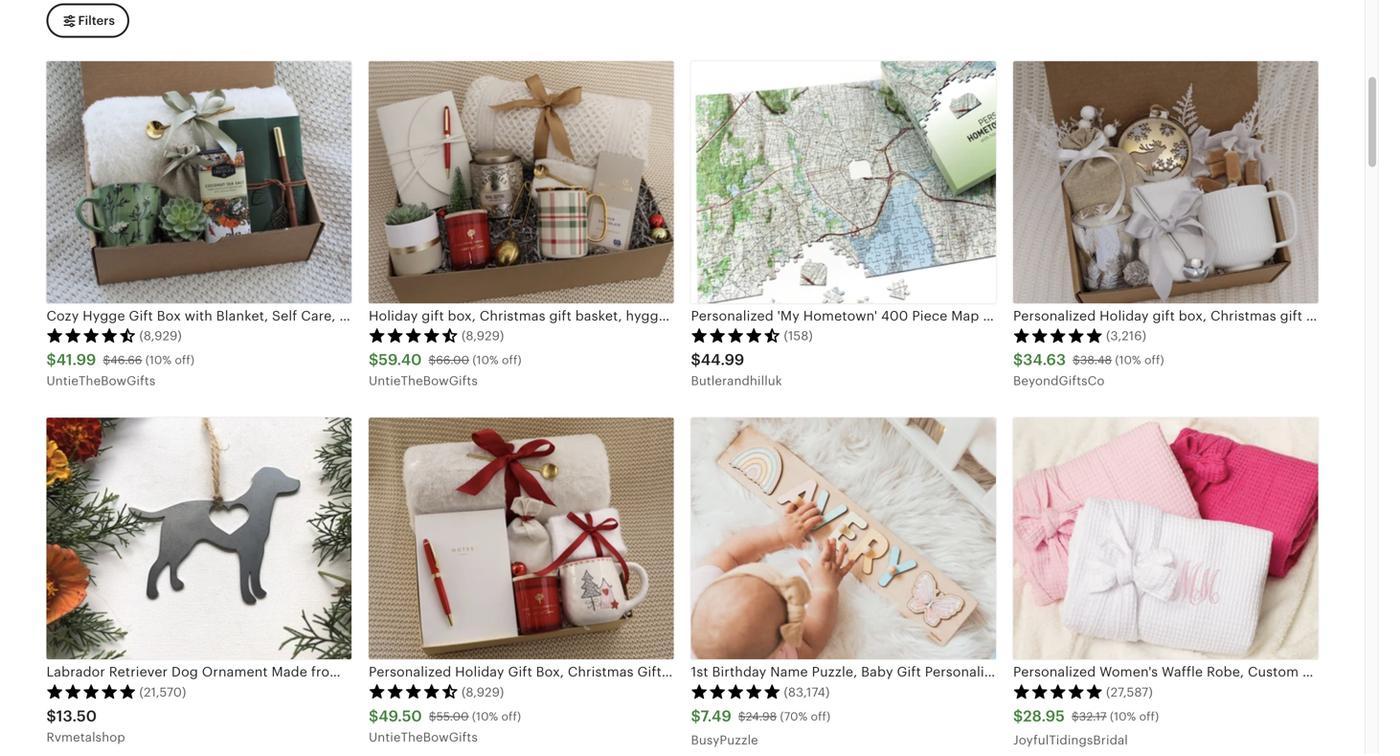 Task type: describe. For each thing, give the bounding box(es) containing it.
4.5 out of 5 stars image for 49.50
[[369, 685, 459, 700]]

off) for 59.40
[[502, 354, 522, 367]]

4.5 out of 5 stars image for 41.99
[[46, 328, 137, 343]]

5 out of 5 stars image for 7.49
[[691, 685, 781, 700]]

untiethebowgifts for 49.50
[[369, 731, 478, 745]]

$ 44.99 butlerandhilluk
[[691, 351, 782, 388]]

(70%
[[780, 711, 808, 724]]

24.98
[[746, 711, 777, 724]]

joyfultidingsbridal
[[1014, 734, 1128, 748]]

4.5 out of 5 stars image for 59.40
[[369, 328, 459, 343]]

(10% for 41.99
[[145, 354, 172, 367]]

off) for 49.50
[[502, 711, 521, 724]]

(8,929) for 41.99
[[139, 329, 182, 344]]

personalized 'my hometown' 400 piece map jigsaw puzzle - the perfect new home gift - our first home image
[[691, 61, 996, 303]]

41.99
[[56, 351, 96, 369]]

$ 49.50 $ 55.00 (10% off) untiethebowgifts
[[369, 708, 521, 745]]

$ inside $ 7.49 $ 24.98 (70% off)
[[738, 711, 746, 724]]

5 out of 5 stars image for 28.95
[[1014, 685, 1104, 700]]

personalized women's waffle robe, custom holiday gift for her, monogrammed robe, cozy robe gift, christmas gift, gift for girlfriend, friend image
[[1014, 418, 1319, 660]]

(3,216)
[[1106, 329, 1147, 344]]

49.50
[[379, 708, 422, 725]]

32.17
[[1079, 711, 1107, 724]]

7.49
[[701, 708, 732, 725]]

(158)
[[784, 329, 813, 344]]

34.63
[[1023, 351, 1066, 369]]

$ 28.95 $ 32.17 (10% off)
[[1014, 708, 1159, 725]]

off) for 41.99
[[175, 354, 195, 367]]

66.00
[[436, 354, 469, 367]]

beyondgiftsco
[[1014, 374, 1105, 388]]

$ 41.99 $ 46.66 (10% off) untiethebowgifts
[[46, 351, 195, 388]]

busypuzzle
[[691, 734, 759, 748]]

holiday gift box, christmas gift basket, hygge gift, sending a hug, gift box for women, care package for her, thank you gift, gift box idea image
[[369, 61, 674, 303]]

filters
[[78, 14, 115, 28]]

59.40
[[379, 351, 422, 369]]



Task type: locate. For each thing, give the bounding box(es) containing it.
off) for 34.63
[[1145, 354, 1165, 367]]

$ 13.50 rvmetalshop
[[46, 708, 125, 745]]

5 out of 5 stars image up 13.50
[[46, 685, 137, 700]]

$ inside $ 28.95 $ 32.17 (10% off)
[[1072, 711, 1079, 724]]

off) inside $ 28.95 $ 32.17 (10% off)
[[1140, 711, 1159, 724]]

untiethebowgifts down 41.99
[[46, 374, 156, 388]]

13.50
[[56, 708, 97, 725]]

untiethebowgifts for 59.40
[[369, 374, 478, 388]]

rvmetalshop
[[46, 731, 125, 745]]

44.99
[[701, 351, 745, 369]]

55.00
[[436, 711, 469, 724]]

46.66
[[110, 354, 142, 367]]

filters button
[[46, 4, 129, 38]]

$
[[46, 351, 56, 369], [369, 351, 379, 369], [691, 351, 701, 369], [1014, 351, 1023, 369], [103, 354, 110, 367], [429, 354, 436, 367], [1073, 354, 1081, 367], [46, 708, 56, 725], [369, 708, 379, 725], [691, 708, 701, 725], [1014, 708, 1023, 725], [429, 711, 436, 724], [738, 711, 746, 724], [1072, 711, 1079, 724]]

(83,174)
[[784, 686, 830, 700]]

untiethebowgifts inside $ 41.99 $ 46.66 (10% off) untiethebowgifts
[[46, 374, 156, 388]]

38.48
[[1081, 354, 1112, 367]]

4.5 out of 5 stars image up '49.50'
[[369, 685, 459, 700]]

off) inside $ 34.63 $ 38.48 (10% off) beyondgiftsco
[[1145, 354, 1165, 367]]

5 out of 5 stars image up 7.49
[[691, 685, 781, 700]]

off) right '66.00'
[[502, 354, 522, 367]]

untiethebowgifts for 41.99
[[46, 374, 156, 388]]

(10% inside $ 28.95 $ 32.17 (10% off)
[[1110, 711, 1136, 724]]

(10% right '66.00'
[[473, 354, 499, 367]]

(27,587)
[[1106, 686, 1153, 700]]

labrador retriever dog ornament made from recycled raw steel dog gift fur baby gift pet memorial christmas gift image
[[46, 418, 352, 660]]

(10% for 49.50
[[472, 711, 498, 724]]

off) inside $ 49.50 $ 55.00 (10% off) untiethebowgifts
[[502, 711, 521, 724]]

5 out of 5 stars image up 34.63
[[1014, 328, 1104, 343]]

(8,929) for 59.40
[[462, 329, 504, 344]]

(10% for 34.63
[[1115, 354, 1142, 367]]

4.5 out of 5 stars image up 41.99
[[46, 328, 137, 343]]

(10% inside $ 41.99 $ 46.66 (10% off) untiethebowgifts
[[145, 354, 172, 367]]

off) inside $ 7.49 $ 24.98 (70% off)
[[811, 711, 831, 724]]

off) inside $ 59.40 $ 66.00 (10% off) untiethebowgifts
[[502, 354, 522, 367]]

(10% down the "(3,216)"
[[1115, 354, 1142, 367]]

off) down the "(3,216)"
[[1145, 354, 1165, 367]]

4.5 out of 5 stars image for 44.99
[[691, 328, 781, 343]]

personalized holiday gift box, christmas gift idea, warm gift, winter gift box, sending a hug, gift box for women, hygge gift idea image
[[1014, 61, 1319, 303]]

$ 7.49 $ 24.98 (70% off)
[[691, 708, 831, 725]]

untiethebowgifts down the 59.40
[[369, 374, 478, 388]]

4.5 out of 5 stars image
[[46, 328, 137, 343], [369, 328, 459, 343], [691, 328, 781, 343], [369, 685, 459, 700]]

$ inside $ 13.50 rvmetalshop
[[46, 708, 56, 725]]

untiethebowgifts down '49.50'
[[369, 731, 478, 745]]

(10% down (27,587)
[[1110, 711, 1136, 724]]

(8,929) up 55.00
[[462, 686, 504, 700]]

(10%
[[145, 354, 172, 367], [473, 354, 499, 367], [1115, 354, 1142, 367], [472, 711, 498, 724], [1110, 711, 1136, 724]]

off) right 55.00
[[502, 711, 521, 724]]

personalized holiday gift box, christmas gift box for her, hygge gift box for women, winter gift box self care christmas care package friend image
[[369, 418, 674, 660]]

(10% inside $ 34.63 $ 38.48 (10% off) beyondgiftsco
[[1115, 354, 1142, 367]]

(8,929)
[[139, 329, 182, 344], [462, 329, 504, 344], [462, 686, 504, 700]]

1st birthday name puzzle, baby gift personalized, montessori toddler toys, custom gifts for kids, first christmas gift, nursery name sign image
[[691, 418, 996, 660]]

4.5 out of 5 stars image up the 59.40
[[369, 328, 459, 343]]

untiethebowgifts
[[46, 374, 156, 388], [369, 374, 478, 388], [369, 731, 478, 745]]

untiethebowgifts inside $ 49.50 $ 55.00 (10% off) untiethebowgifts
[[369, 731, 478, 745]]

(10% right 55.00
[[472, 711, 498, 724]]

off) inside $ 41.99 $ 46.66 (10% off) untiethebowgifts
[[175, 354, 195, 367]]

5 out of 5 stars image for 34.63
[[1014, 328, 1104, 343]]

(21,570)
[[139, 686, 186, 700]]

(10% inside $ 59.40 $ 66.00 (10% off) untiethebowgifts
[[473, 354, 499, 367]]

off) right 46.66 on the top left
[[175, 354, 195, 367]]

off)
[[175, 354, 195, 367], [502, 354, 522, 367], [1145, 354, 1165, 367], [502, 711, 521, 724], [811, 711, 831, 724], [1140, 711, 1159, 724]]

5 out of 5 stars image
[[1014, 328, 1104, 343], [46, 685, 137, 700], [691, 685, 781, 700], [1014, 685, 1104, 700]]

28.95
[[1023, 708, 1065, 725]]

untiethebowgifts inside $ 59.40 $ 66.00 (10% off) untiethebowgifts
[[369, 374, 478, 388]]

butlerandhilluk
[[691, 374, 782, 388]]

5 out of 5 stars image up 28.95
[[1014, 685, 1104, 700]]

$ 34.63 $ 38.48 (10% off) beyondgiftsco
[[1014, 351, 1165, 388]]

(8,929) up '66.00'
[[462, 329, 504, 344]]

off) down (27,587)
[[1140, 711, 1159, 724]]

cozy hygge gift box with blanket, self care, christmas, thank you gift box for friend mentor, teacher, coworker image
[[46, 61, 352, 303]]

4.5 out of 5 stars image up 44.99
[[691, 328, 781, 343]]

(10% right 46.66 on the top left
[[145, 354, 172, 367]]

off) right (70%
[[811, 711, 831, 724]]

$ inside $ 44.99 butlerandhilluk
[[691, 351, 701, 369]]

(10% inside $ 49.50 $ 55.00 (10% off) untiethebowgifts
[[472, 711, 498, 724]]

(8,929) up 46.66 on the top left
[[139, 329, 182, 344]]

(10% for 59.40
[[473, 354, 499, 367]]

$ 59.40 $ 66.00 (10% off) untiethebowgifts
[[369, 351, 522, 388]]

(8,929) for 49.50
[[462, 686, 504, 700]]



Task type: vqa. For each thing, say whether or not it's contained in the screenshot.


